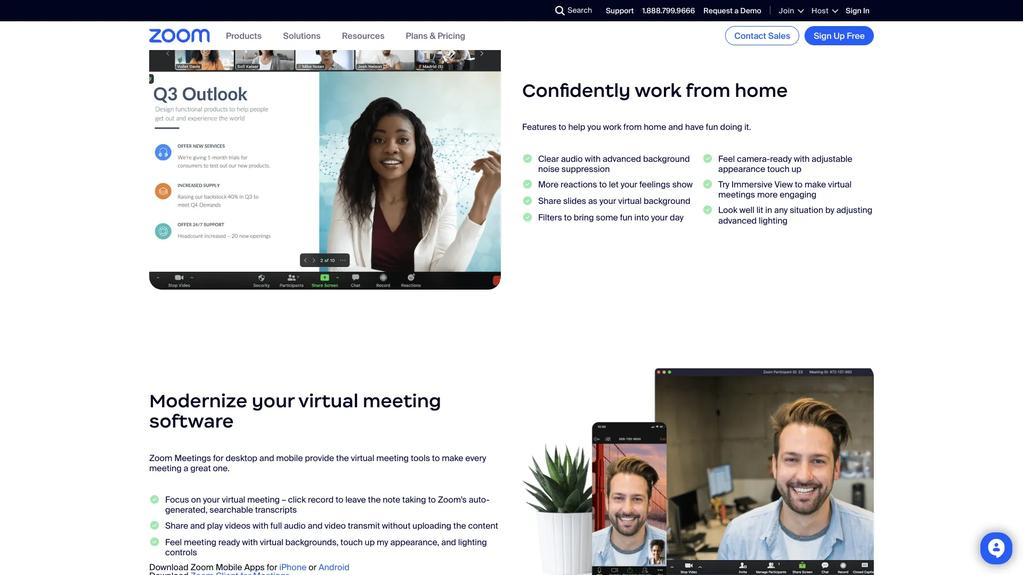 Task type: locate. For each thing, give the bounding box(es) containing it.
adjusting
[[837, 205, 873, 216]]

mobile
[[276, 453, 303, 465]]

0 vertical spatial sign
[[846, 6, 862, 16]]

0 horizontal spatial home
[[644, 122, 667, 133]]

1 horizontal spatial work
[[635, 79, 682, 102]]

share up filters
[[538, 196, 561, 207]]

meeting inside 'focus on your virtual meeting – click record to leave the note taking to zoom's auto- generated, searchable transcripts'
[[247, 495, 280, 506]]

iphone link
[[279, 563, 307, 574]]

1 horizontal spatial feel
[[719, 154, 735, 165]]

1 vertical spatial up
[[365, 538, 375, 549]]

0 horizontal spatial a
[[184, 464, 188, 475]]

0 vertical spatial the
[[336, 453, 349, 465]]

0 horizontal spatial audio
[[284, 521, 306, 532]]

advanced
[[603, 154, 641, 165], [719, 215, 757, 227]]

0 horizontal spatial share
[[165, 521, 188, 532]]

and left have
[[669, 122, 683, 133]]

to
[[559, 122, 567, 133], [599, 179, 607, 191], [795, 179, 803, 191], [564, 213, 572, 224], [432, 453, 440, 465], [336, 495, 344, 506], [428, 495, 436, 506]]

sign left in
[[846, 6, 862, 16]]

with up reactions
[[585, 154, 601, 165]]

1 horizontal spatial make
[[805, 179, 827, 191]]

from
[[686, 79, 731, 102], [624, 122, 642, 133]]

0 horizontal spatial work
[[603, 122, 622, 133]]

1 horizontal spatial advanced
[[719, 215, 757, 227]]

ready inside feel camera-ready with adjustable appearance touch up
[[771, 154, 792, 165]]

0 vertical spatial background
[[643, 154, 690, 165]]

in
[[864, 6, 870, 16]]

a left great
[[184, 464, 188, 475]]

camera-
[[737, 154, 771, 165]]

0 vertical spatial zoom
[[149, 453, 172, 465]]

home down confidently work from home
[[644, 122, 667, 133]]

1 vertical spatial feel
[[165, 538, 182, 549]]

iphone
[[279, 563, 307, 574]]

1 horizontal spatial touch
[[768, 164, 790, 175]]

up for appearance
[[792, 164, 802, 175]]

0 horizontal spatial feel
[[165, 538, 182, 549]]

solutions button
[[283, 30, 321, 41]]

touch up view
[[768, 164, 790, 175]]

feel up download
[[165, 538, 182, 549]]

touch inside feel camera-ready with adjustable appearance touch up
[[768, 164, 790, 175]]

without
[[382, 521, 411, 532]]

lighting down content
[[458, 538, 487, 549]]

have
[[685, 122, 704, 133]]

sign
[[846, 6, 862, 16], [814, 30, 832, 41]]

up inside feel camera-ready with adjustable appearance touch up
[[792, 164, 802, 175]]

background up feelings
[[643, 154, 690, 165]]

touch for backgrounds,
[[341, 538, 363, 549]]

advanced up more reactions to let your feelings show
[[603, 154, 641, 165]]

to right view
[[795, 179, 803, 191]]

1 vertical spatial make
[[442, 453, 464, 465]]

with down 'videos'
[[242, 538, 258, 549]]

engaging
[[780, 190, 817, 201]]

lighting down more
[[759, 215, 788, 227]]

home
[[735, 79, 788, 102], [644, 122, 667, 133]]

try immersive view to make virtual meetings more engaging
[[719, 179, 852, 201]]

to right 'taking'
[[428, 495, 436, 506]]

video
[[325, 521, 346, 532]]

0 vertical spatial touch
[[768, 164, 790, 175]]

0 horizontal spatial zoom
[[149, 453, 172, 465]]

1 horizontal spatial home
[[735, 79, 788, 102]]

1 vertical spatial for
[[267, 563, 277, 574]]

zoom
[[149, 453, 172, 465], [191, 563, 214, 574]]

some
[[596, 213, 618, 224]]

1 vertical spatial advanced
[[719, 215, 757, 227]]

0 horizontal spatial ready
[[218, 538, 240, 549]]

the left content
[[454, 521, 466, 532]]

android link
[[319, 563, 350, 574]]

1 vertical spatial ready
[[218, 538, 240, 549]]

products button
[[226, 30, 262, 41]]

from up have
[[686, 79, 731, 102]]

sign up free link
[[805, 26, 874, 45]]

from right the you
[[624, 122, 642, 133]]

and inside the zoom meetings for desktop and mobile provide the virtual meeting tools to make every meeting a great one.
[[259, 453, 274, 465]]

filters to bring some fun into your day
[[538, 213, 684, 224]]

adjustable
[[812, 154, 853, 165]]

0 horizontal spatial from
[[624, 122, 642, 133]]

0 vertical spatial for
[[213, 453, 224, 465]]

zoom logo image
[[149, 29, 210, 43]]

1 horizontal spatial audio
[[561, 154, 583, 165]]

feel up try
[[719, 154, 735, 165]]

backgrounds,
[[286, 538, 339, 549]]

make inside try immersive view to make virtual meetings more engaging
[[805, 179, 827, 191]]

to right tools at the left bottom of the page
[[432, 453, 440, 465]]

for
[[213, 453, 224, 465], [267, 563, 277, 574]]

&
[[430, 30, 436, 41]]

work right the you
[[603, 122, 622, 133]]

0 horizontal spatial advanced
[[603, 154, 641, 165]]

host
[[812, 6, 829, 16]]

0 vertical spatial make
[[805, 179, 827, 191]]

up up view
[[792, 164, 802, 175]]

plans & pricing
[[406, 30, 466, 41]]

0 horizontal spatial up
[[365, 538, 375, 549]]

0 vertical spatial home
[[735, 79, 788, 102]]

into
[[635, 213, 649, 224]]

1 horizontal spatial share
[[538, 196, 561, 207]]

touch inside the "feel meeting ready with virtual backgrounds, touch up my appearance, and lighting controls"
[[341, 538, 363, 549]]

0 horizontal spatial the
[[336, 453, 349, 465]]

1 horizontal spatial up
[[792, 164, 802, 175]]

the inside the zoom meetings for desktop and mobile provide the virtual meeting tools to make every meeting a great one.
[[336, 453, 349, 465]]

1 vertical spatial zoom
[[191, 563, 214, 574]]

make up situation
[[805, 179, 827, 191]]

the
[[336, 453, 349, 465], [368, 495, 381, 506], [454, 521, 466, 532]]

2 horizontal spatial the
[[454, 521, 466, 532]]

search image
[[556, 6, 565, 15], [556, 6, 565, 15]]

1 vertical spatial fun
[[620, 213, 633, 224]]

noise
[[538, 164, 560, 175]]

record
[[308, 495, 334, 506]]

a
[[735, 6, 739, 16], [184, 464, 188, 475]]

bring
[[574, 213, 594, 224]]

the inside 'focus on your virtual meeting – click record to leave the note taking to zoom's auto- generated, searchable transcripts'
[[368, 495, 381, 506]]

fun right have
[[706, 122, 719, 133]]

audio inside clear audio with advanced background noise suppression
[[561, 154, 583, 165]]

make left every on the bottom left
[[442, 453, 464, 465]]

1 vertical spatial share
[[165, 521, 188, 532]]

sign left up at the right top of the page
[[814, 30, 832, 41]]

up left my
[[365, 538, 375, 549]]

reactions
[[561, 179, 597, 191]]

–
[[282, 495, 286, 506]]

feel for feel camera-ready with adjustable appearance touch up
[[719, 154, 735, 165]]

the right provide
[[336, 453, 349, 465]]

zoom left meetings on the bottom
[[149, 453, 172, 465]]

0 horizontal spatial make
[[442, 453, 464, 465]]

a left demo
[[735, 6, 739, 16]]

ready for meeting
[[218, 538, 240, 549]]

pricing
[[438, 30, 466, 41]]

ready down 'videos'
[[218, 538, 240, 549]]

fun left into
[[620, 213, 633, 224]]

1 vertical spatial home
[[644, 122, 667, 133]]

zoom down controls
[[191, 563, 214, 574]]

focus on your virtual meeting – click record to leave the note taking to zoom's auto- generated, searchable transcripts
[[165, 495, 490, 517]]

for right great
[[213, 453, 224, 465]]

host button
[[812, 6, 838, 16]]

feel inside the "feel meeting ready with virtual backgrounds, touch up my appearance, and lighting controls"
[[165, 538, 182, 549]]

0 vertical spatial work
[[635, 79, 682, 102]]

support
[[606, 6, 634, 16]]

up inside the "feel meeting ready with virtual backgrounds, touch up my appearance, and lighting controls"
[[365, 538, 375, 549]]

0 horizontal spatial lighting
[[458, 538, 487, 549]]

controls
[[165, 548, 197, 559]]

0 vertical spatial up
[[792, 164, 802, 175]]

sign in link
[[846, 6, 870, 16]]

0 horizontal spatial touch
[[341, 538, 363, 549]]

for right the apps
[[267, 563, 277, 574]]

ready up view
[[771, 154, 792, 165]]

plans & pricing link
[[406, 30, 466, 41]]

advanced down meetings
[[719, 215, 757, 227]]

0 horizontal spatial for
[[213, 453, 224, 465]]

appearance,
[[391, 538, 440, 549]]

1 horizontal spatial lighting
[[759, 215, 788, 227]]

tools
[[411, 453, 430, 465]]

and left mobile
[[259, 453, 274, 465]]

audio right clear
[[561, 154, 583, 165]]

meeting
[[363, 390, 442, 413], [377, 453, 409, 465], [149, 464, 182, 475], [247, 495, 280, 506], [184, 538, 216, 549]]

feel inside feel camera-ready with adjustable appearance touch up
[[719, 154, 735, 165]]

1 vertical spatial audio
[[284, 521, 306, 532]]

transmit
[[348, 521, 380, 532]]

sign in
[[846, 6, 870, 16]]

slides
[[563, 196, 587, 207]]

0 vertical spatial a
[[735, 6, 739, 16]]

1 vertical spatial the
[[368, 495, 381, 506]]

audio right full
[[284, 521, 306, 532]]

and inside the "feel meeting ready with virtual backgrounds, touch up my appearance, and lighting controls"
[[442, 538, 456, 549]]

1 vertical spatial lighting
[[458, 538, 487, 549]]

make
[[805, 179, 827, 191], [442, 453, 464, 465]]

up
[[792, 164, 802, 175], [365, 538, 375, 549]]

1 horizontal spatial from
[[686, 79, 731, 102]]

2 vertical spatial the
[[454, 521, 466, 532]]

meeting inside the "feel meeting ready with virtual backgrounds, touch up my appearance, and lighting controls"
[[184, 538, 216, 549]]

confidently work from home
[[522, 79, 788, 102]]

touch for appearance
[[768, 164, 790, 175]]

home up the it.
[[735, 79, 788, 102]]

1 horizontal spatial ready
[[771, 154, 792, 165]]

share
[[538, 196, 561, 207], [165, 521, 188, 532]]

and
[[669, 122, 683, 133], [259, 453, 274, 465], [190, 521, 205, 532], [308, 521, 323, 532], [442, 538, 456, 549]]

1 horizontal spatial the
[[368, 495, 381, 506]]

0 horizontal spatial sign
[[814, 30, 832, 41]]

0 vertical spatial advanced
[[603, 154, 641, 165]]

to left leave
[[336, 495, 344, 506]]

1 vertical spatial from
[[624, 122, 642, 133]]

feel
[[719, 154, 735, 165], [165, 538, 182, 549]]

lighting inside the "feel meeting ready with virtual backgrounds, touch up my appearance, and lighting controls"
[[458, 538, 487, 549]]

background up day
[[644, 196, 691, 207]]

1 horizontal spatial sign
[[846, 6, 862, 16]]

on
[[191, 495, 201, 506]]

0 vertical spatial lighting
[[759, 215, 788, 227]]

resources button
[[342, 30, 385, 41]]

the left note
[[368, 495, 381, 506]]

zoom inside the zoom meetings for desktop and mobile provide the virtual meeting tools to make every meeting a great one.
[[149, 453, 172, 465]]

features to help you work from home and have fun doing it.
[[522, 122, 752, 133]]

1 vertical spatial a
[[184, 464, 188, 475]]

work up features to help you work from home and have fun doing it.
[[635, 79, 682, 102]]

1 vertical spatial work
[[603, 122, 622, 133]]

desktop
[[226, 453, 257, 465]]

play
[[207, 521, 223, 532]]

and down uploading
[[442, 538, 456, 549]]

0 vertical spatial audio
[[561, 154, 583, 165]]

ready inside the "feel meeting ready with virtual backgrounds, touch up my appearance, and lighting controls"
[[218, 538, 240, 549]]

you
[[588, 122, 601, 133]]

search
[[568, 5, 592, 15]]

1 horizontal spatial for
[[267, 563, 277, 574]]

leave
[[346, 495, 366, 506]]

lit
[[757, 205, 764, 216]]

with left adjustable
[[794, 154, 810, 165]]

full
[[271, 521, 282, 532]]

1 horizontal spatial zoom
[[191, 563, 214, 574]]

0 vertical spatial share
[[538, 196, 561, 207]]

features
[[522, 122, 557, 133]]

1 vertical spatial sign
[[814, 30, 832, 41]]

1 vertical spatial touch
[[341, 538, 363, 549]]

look
[[719, 205, 738, 216]]

1.888.799.9666
[[643, 6, 695, 16]]

None search field
[[517, 2, 558, 19]]

0 vertical spatial ready
[[771, 154, 792, 165]]

sign for sign up free
[[814, 30, 832, 41]]

0 vertical spatial feel
[[719, 154, 735, 165]]

meeting inside modernize your virtual meeting software
[[363, 390, 442, 413]]

touch down transmit at left bottom
[[341, 538, 363, 549]]

any
[[775, 205, 788, 216]]

0 vertical spatial fun
[[706, 122, 719, 133]]

share down generated,
[[165, 521, 188, 532]]



Task type: describe. For each thing, give the bounding box(es) containing it.
to left bring
[[564, 213, 572, 224]]

demo
[[741, 6, 762, 16]]

taking
[[402, 495, 426, 506]]

feel camera-ready with adjustable appearance touch up
[[719, 154, 853, 175]]

1.888.799.9666 link
[[643, 6, 695, 16]]

auto-
[[469, 495, 490, 506]]

uploading
[[413, 521, 452, 532]]

situation
[[790, 205, 824, 216]]

your inside 'focus on your virtual meeting – click record to leave the note taking to zoom's auto- generated, searchable transcripts'
[[203, 495, 220, 506]]

products
[[226, 30, 262, 41]]

feel for feel meeting ready with virtual backgrounds, touch up my appearance, and lighting controls
[[165, 538, 182, 549]]

help
[[569, 122, 586, 133]]

with left full
[[253, 521, 269, 532]]

android
[[319, 563, 350, 574]]

to left let
[[599, 179, 607, 191]]

share and play videos with full audio and video transmit without uploading the content
[[165, 521, 498, 532]]

request
[[704, 6, 733, 16]]

feel meeting ready with virtual backgrounds, touch up my appearance, and lighting controls
[[165, 538, 487, 559]]

to inside the zoom meetings for desktop and mobile provide the virtual meeting tools to make every meeting a great one.
[[432, 453, 440, 465]]

confidently
[[522, 79, 631, 102]]

1 vertical spatial background
[[644, 196, 691, 207]]

great
[[190, 464, 211, 475]]

click
[[288, 495, 306, 506]]

resources
[[342, 30, 385, 41]]

join button
[[779, 6, 803, 16]]

share for share slides as your virtual background
[[538, 196, 561, 207]]

plans
[[406, 30, 428, 41]]

meetings software image
[[522, 365, 874, 576]]

by
[[826, 205, 835, 216]]

join
[[779, 6, 795, 16]]

with inside feel camera-ready with adjustable appearance touch up
[[794, 154, 810, 165]]

work from home image
[[149, 26, 501, 290]]

virtual inside the zoom meetings for desktop and mobile provide the virtual meeting tools to make every meeting a great one.
[[351, 453, 375, 465]]

contact sales
[[735, 30, 791, 41]]

1 horizontal spatial a
[[735, 6, 739, 16]]

searchable
[[210, 505, 253, 517]]

1 horizontal spatial fun
[[706, 122, 719, 133]]

contact sales link
[[726, 26, 800, 45]]

more
[[758, 190, 778, 201]]

up
[[834, 30, 845, 41]]

sign up free
[[814, 30, 865, 41]]

0 vertical spatial from
[[686, 79, 731, 102]]

virtual inside 'focus on your virtual meeting – click record to leave the note taking to zoom's auto- generated, searchable transcripts'
[[222, 495, 245, 506]]

clear
[[538, 154, 559, 165]]

download
[[149, 563, 189, 574]]

or
[[309, 563, 317, 574]]

zoom meetings for desktop and mobile provide the virtual meeting tools to make every meeting a great one.
[[149, 453, 486, 475]]

note
[[383, 495, 400, 506]]

make inside the zoom meetings for desktop and mobile provide the virtual meeting tools to make every meeting a great one.
[[442, 453, 464, 465]]

up for backgrounds,
[[365, 538, 375, 549]]

background inside clear audio with advanced background noise suppression
[[643, 154, 690, 165]]

it.
[[745, 122, 752, 133]]

suppression
[[562, 164, 610, 175]]

sales
[[769, 30, 791, 41]]

show
[[673, 179, 693, 191]]

zoom's
[[438, 495, 467, 506]]

doing
[[721, 122, 743, 133]]

and left play
[[190, 521, 205, 532]]

with inside clear audio with advanced background noise suppression
[[585, 154, 601, 165]]

look well lit in any situation by adjusting advanced lighting
[[719, 205, 873, 227]]

clear audio with advanced background noise suppression
[[538, 154, 690, 175]]

download zoom mobile apps for iphone or android
[[149, 563, 350, 574]]

filters
[[538, 213, 562, 224]]

virtual inside modernize your virtual meeting software
[[298, 390, 359, 413]]

immersive
[[732, 179, 773, 191]]

contact
[[735, 30, 767, 41]]

day
[[670, 213, 684, 224]]

well
[[740, 205, 755, 216]]

ready for camera-
[[771, 154, 792, 165]]

more
[[538, 179, 559, 191]]

as
[[589, 196, 598, 207]]

0 horizontal spatial fun
[[620, 213, 633, 224]]

a inside the zoom meetings for desktop and mobile provide the virtual meeting tools to make every meeting a great one.
[[184, 464, 188, 475]]

every
[[466, 453, 486, 465]]

with inside the "feel meeting ready with virtual backgrounds, touch up my appearance, and lighting controls"
[[242, 538, 258, 549]]

modernize your virtual meeting software
[[149, 390, 442, 434]]

for inside the zoom meetings for desktop and mobile provide the virtual meeting tools to make every meeting a great one.
[[213, 453, 224, 465]]

to inside try immersive view to make virtual meetings more engaging
[[795, 179, 803, 191]]

and up "backgrounds,"
[[308, 521, 323, 532]]

virtual inside the "feel meeting ready with virtual backgrounds, touch up my appearance, and lighting controls"
[[260, 538, 284, 549]]

let
[[609, 179, 619, 191]]

apps
[[244, 563, 265, 574]]

videos
[[225, 521, 251, 532]]

lighting inside look well lit in any situation by adjusting advanced lighting
[[759, 215, 788, 227]]

mobile
[[216, 563, 242, 574]]

advanced inside look well lit in any situation by adjusting advanced lighting
[[719, 215, 757, 227]]

your inside modernize your virtual meeting software
[[252, 390, 295, 413]]

provide
[[305, 453, 334, 465]]

support link
[[606, 6, 634, 16]]

request a demo link
[[704, 6, 762, 16]]

in
[[766, 205, 773, 216]]

advanced inside clear audio with advanced background noise suppression
[[603, 154, 641, 165]]

feelings
[[640, 179, 671, 191]]

generated,
[[165, 505, 208, 517]]

focus
[[165, 495, 189, 506]]

request a demo
[[704, 6, 762, 16]]

to left help
[[559, 122, 567, 133]]

virtual inside try immersive view to make virtual meetings more engaging
[[829, 179, 852, 191]]

meetings
[[174, 453, 211, 465]]

solutions
[[283, 30, 321, 41]]

my
[[377, 538, 389, 549]]

view
[[775, 179, 793, 191]]

try
[[719, 179, 730, 191]]

share slides as your virtual background
[[538, 196, 691, 207]]

share for share and play videos with full audio and video transmit without uploading the content
[[165, 521, 188, 532]]

sign for sign in
[[846, 6, 862, 16]]

free
[[847, 30, 865, 41]]



Task type: vqa. For each thing, say whether or not it's contained in the screenshot.
Adjusting in the right of the page
yes



